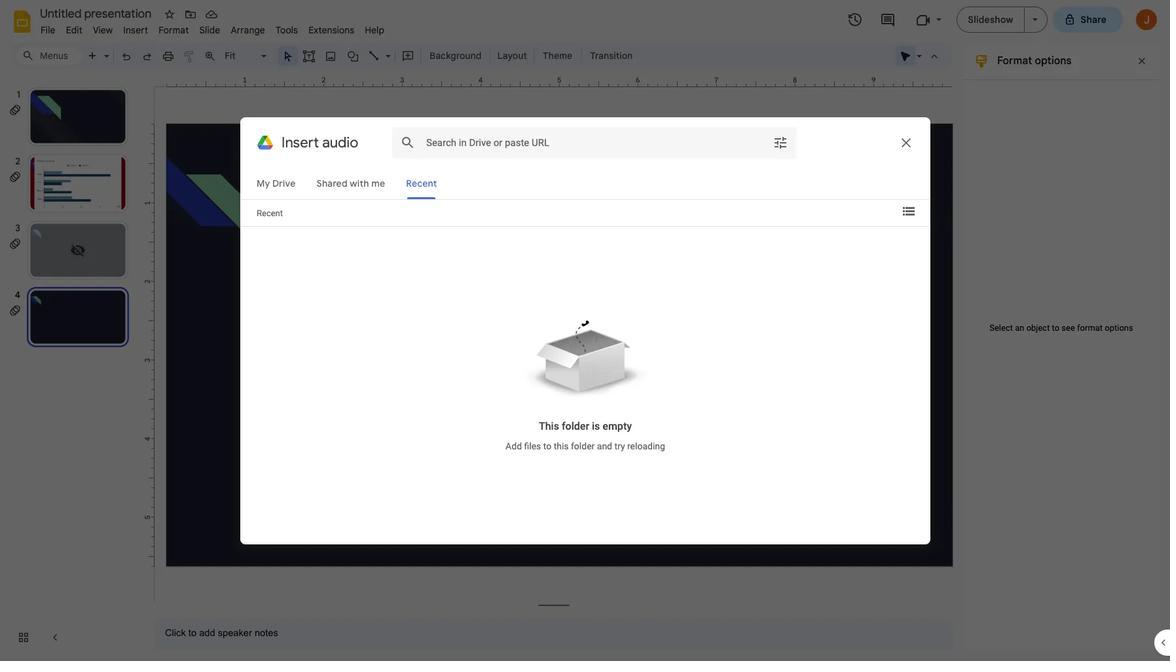 Task type: vqa. For each thing, say whether or not it's contained in the screenshot.
"Description"
no



Task type: describe. For each thing, give the bounding box(es) containing it.
main toolbar
[[47, 0, 640, 579]]

menu bar inside menu bar banner
[[35, 17, 390, 39]]

format
[[998, 54, 1033, 67]]

0 vertical spatial options
[[1035, 54, 1072, 67]]

transition
[[590, 50, 633, 62]]

an
[[1016, 323, 1025, 333]]

transition button
[[584, 46, 639, 66]]

mode and view toolbar
[[896, 43, 945, 69]]

background button
[[424, 46, 488, 66]]

object
[[1027, 323, 1050, 333]]

see
[[1062, 323, 1076, 333]]

background
[[430, 50, 482, 62]]

to
[[1052, 323, 1060, 333]]



Task type: locate. For each thing, give the bounding box(es) containing it.
1 vertical spatial options
[[1105, 323, 1134, 333]]

share. private to only me. image
[[1064, 13, 1076, 25]]

theme
[[543, 50, 573, 62]]

select an object to see format options element
[[983, 323, 1141, 333]]

menu bar banner
[[0, 0, 1171, 661]]

navigation
[[0, 74, 144, 661]]

format options
[[998, 54, 1072, 67]]

select
[[990, 323, 1013, 333]]

0 horizontal spatial options
[[1035, 54, 1072, 67]]

options right format on the right
[[1105, 323, 1134, 333]]

format options section
[[964, 43, 1160, 651]]

format options application
[[0, 0, 1171, 661]]

format
[[1078, 323, 1103, 333]]

select an object to see format options
[[990, 323, 1134, 333]]

menu bar
[[35, 17, 390, 39]]

Star checkbox
[[161, 5, 179, 24]]

options right format
[[1035, 54, 1072, 67]]

1 horizontal spatial options
[[1105, 323, 1134, 333]]

Menus field
[[16, 47, 82, 65]]

options
[[1035, 54, 1072, 67], [1105, 323, 1134, 333]]

theme button
[[537, 46, 579, 66]]

navigation inside format options application
[[0, 74, 144, 661]]

Rename text field
[[35, 5, 159, 21]]



